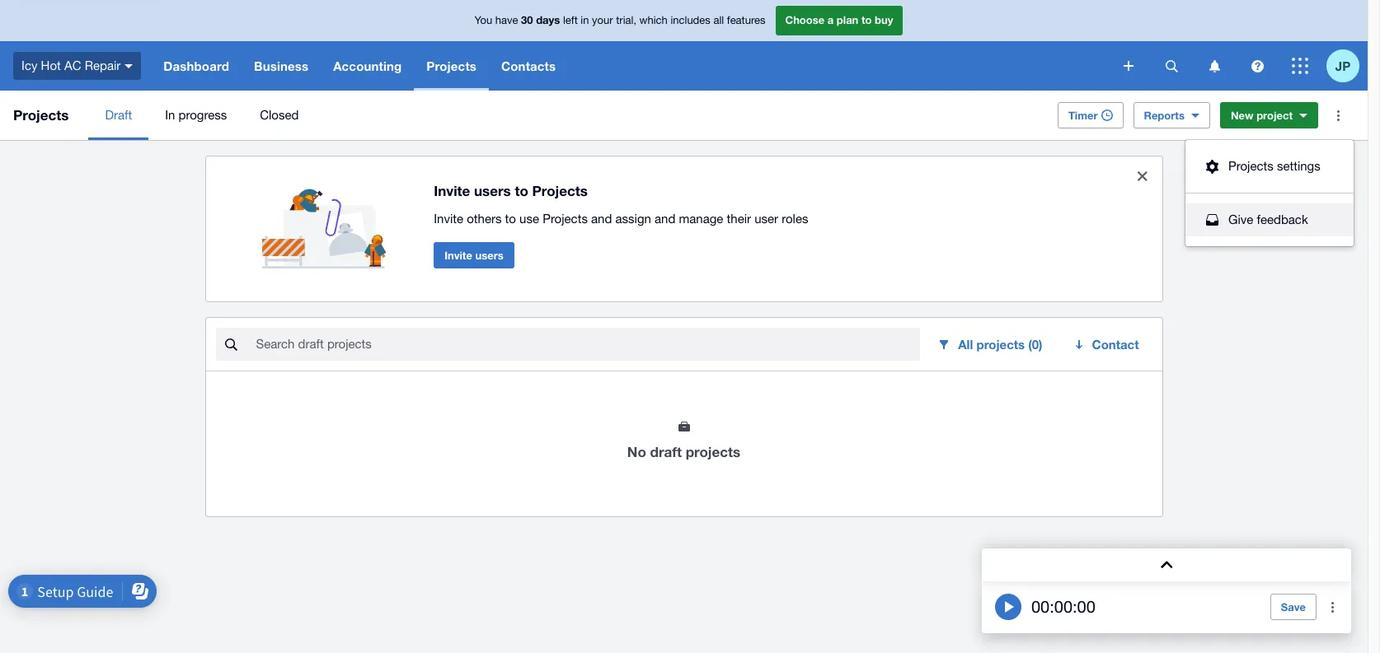 Task type: locate. For each thing, give the bounding box(es) containing it.
invite down others
[[445, 249, 472, 262]]

invite others to use projects and assign and manage their user roles
[[434, 212, 809, 226]]

icy
[[21, 58, 37, 72]]

more options image down 'jp'
[[1322, 99, 1355, 132]]

features
[[727, 14, 766, 27]]

clear image
[[1126, 160, 1159, 193]]

invite for invite others to use projects and assign and manage their user roles
[[434, 212, 463, 226]]

to up 'use'
[[515, 182, 528, 199]]

to left buy
[[862, 13, 872, 27]]

0 vertical spatial to
[[862, 13, 872, 27]]

svg image
[[1292, 58, 1309, 74], [1166, 60, 1178, 72], [1209, 60, 1220, 72], [1251, 60, 1264, 72], [1124, 61, 1134, 71], [125, 64, 133, 68]]

1 vertical spatial to
[[515, 182, 528, 199]]

closed
[[260, 108, 299, 122]]

to inside 'banner'
[[862, 13, 872, 27]]

Search draft projects search field
[[254, 329, 921, 360]]

jp button
[[1327, 41, 1368, 91]]

0 horizontal spatial projects
[[686, 444, 741, 461]]

to for use
[[505, 212, 516, 226]]

draft
[[650, 444, 682, 461]]

more options image
[[1322, 99, 1355, 132], [1317, 591, 1350, 624]]

banner containing jp
[[0, 0, 1368, 91]]

projects settings button
[[1186, 150, 1354, 183]]

invite users
[[445, 249, 504, 262]]

1 vertical spatial more options image
[[1317, 591, 1350, 624]]

invite left others
[[434, 212, 463, 226]]

manage
[[679, 212, 724, 226]]

banner
[[0, 0, 1368, 91]]

invite users link
[[434, 242, 514, 269]]

projects settings link
[[1186, 150, 1354, 194]]

0 vertical spatial users
[[474, 182, 511, 199]]

save
[[1281, 601, 1306, 614]]

and left assign
[[591, 212, 612, 226]]

timer
[[1069, 109, 1098, 122]]

1 vertical spatial users
[[475, 249, 504, 262]]

projects right 'use'
[[543, 212, 588, 226]]

more options image right save
[[1317, 591, 1350, 624]]

trial,
[[616, 14, 637, 27]]

projects down you
[[427, 59, 477, 73]]

give feedback
[[1229, 213, 1308, 227]]

1 vertical spatial projects
[[686, 444, 741, 461]]

0 horizontal spatial and
[[591, 212, 612, 226]]

a
[[828, 13, 834, 27]]

0 vertical spatial more options image
[[1322, 99, 1355, 132]]

invite
[[434, 182, 470, 199], [434, 212, 463, 226], [445, 249, 472, 262]]

2 vertical spatial to
[[505, 212, 516, 226]]

1 vertical spatial invite
[[434, 212, 463, 226]]

to
[[862, 13, 872, 27], [515, 182, 528, 199], [505, 212, 516, 226]]

start timer image
[[995, 595, 1022, 621]]

1 and from the left
[[591, 212, 612, 226]]

group
[[1186, 140, 1354, 247]]

projects
[[977, 337, 1025, 352], [686, 444, 741, 461]]

to left 'use'
[[505, 212, 516, 226]]

give feedback button
[[1186, 204, 1354, 237]]

and right assign
[[655, 212, 676, 226]]

contacts
[[501, 59, 556, 73]]

1 horizontal spatial projects
[[977, 337, 1025, 352]]

hot
[[41, 58, 61, 72]]

jp
[[1336, 58, 1351, 73]]

projects up 'use'
[[532, 182, 588, 199]]

business
[[254, 59, 309, 73]]

projects right wrapper image
[[1229, 159, 1274, 173]]

projects left (0)
[[977, 337, 1025, 352]]

in
[[165, 108, 175, 122]]

you have 30 days left in your trial, which includes all features
[[475, 13, 766, 27]]

accounting button
[[321, 41, 414, 91]]

progress
[[179, 108, 227, 122]]

in progress link
[[149, 91, 243, 140]]

all
[[714, 14, 724, 27]]

all projects (0) button
[[927, 328, 1056, 361]]

list box
[[1186, 140, 1354, 247]]

invite users to projects
[[434, 182, 588, 199]]

reports
[[1144, 109, 1185, 122]]

projects right draft at the bottom left
[[686, 444, 741, 461]]

0 vertical spatial invite
[[434, 182, 470, 199]]

users for invite users to projects
[[474, 182, 511, 199]]

ac
[[64, 58, 81, 72]]

all projects (0)
[[959, 337, 1043, 352]]

0 vertical spatial projects
[[977, 337, 1025, 352]]

users
[[474, 182, 511, 199], [475, 249, 504, 262]]

contact button
[[1063, 328, 1152, 361]]

2 vertical spatial invite
[[445, 249, 472, 262]]

you
[[475, 14, 492, 27]]

navigation
[[151, 41, 1112, 91]]

icy hot ac repair
[[21, 58, 121, 72]]

svg image inside icy hot ac repair "popup button"
[[125, 64, 133, 68]]

and
[[591, 212, 612, 226], [655, 212, 676, 226]]

their
[[727, 212, 751, 226]]

invite for invite users to projects
[[434, 182, 470, 199]]

2 and from the left
[[655, 212, 676, 226]]

accounting
[[333, 59, 402, 73]]

users down others
[[475, 249, 504, 262]]

group containing projects settings
[[1186, 140, 1354, 247]]

users up others
[[474, 182, 511, 199]]

left
[[563, 14, 578, 27]]

no draft projects
[[627, 444, 741, 461]]

buy
[[875, 13, 893, 27]]

contact
[[1092, 337, 1139, 352]]

days
[[536, 13, 560, 27]]

projects
[[427, 59, 477, 73], [13, 106, 69, 124], [1229, 159, 1274, 173], [532, 182, 588, 199], [543, 212, 588, 226]]

closed link
[[243, 91, 315, 140]]

plan
[[837, 13, 859, 27]]

feedback
[[1257, 213, 1308, 227]]

1 horizontal spatial and
[[655, 212, 676, 226]]

invite up others
[[434, 182, 470, 199]]

settings
[[1277, 159, 1321, 173]]

navigation containing dashboard
[[151, 41, 1112, 91]]

in
[[581, 14, 589, 27]]



Task type: describe. For each thing, give the bounding box(es) containing it.
your
[[592, 14, 613, 27]]

choose a plan to buy
[[785, 13, 893, 27]]

dashboard link
[[151, 41, 242, 91]]

draft
[[105, 108, 132, 122]]

projects settings
[[1229, 159, 1321, 173]]

wrapper image
[[1202, 214, 1222, 226]]

have
[[495, 14, 518, 27]]

choose
[[785, 13, 825, 27]]

repair
[[85, 58, 121, 72]]

no
[[627, 444, 646, 461]]

new project
[[1231, 109, 1293, 122]]

in progress
[[165, 108, 227, 122]]

30
[[521, 13, 533, 27]]

assign
[[616, 212, 651, 226]]

dashboard
[[164, 59, 229, 73]]

business button
[[242, 41, 321, 91]]

invite users to projects image
[[262, 170, 394, 269]]

user
[[755, 212, 779, 226]]

all
[[959, 337, 973, 352]]

includes
[[671, 14, 711, 27]]

projects down hot
[[13, 106, 69, 124]]

draft link
[[89, 91, 149, 140]]

new
[[1231, 109, 1254, 122]]

reports button
[[1133, 102, 1210, 129]]

invite for invite users
[[445, 249, 472, 262]]

which
[[640, 14, 668, 27]]

wrapper image
[[1202, 160, 1222, 174]]

others
[[467, 212, 502, 226]]

projects inside all projects (0) popup button
[[977, 337, 1025, 352]]

use
[[520, 212, 539, 226]]

to for projects
[[515, 182, 528, 199]]

(0)
[[1029, 337, 1043, 352]]

contacts button
[[489, 41, 568, 91]]

00:00:00
[[1032, 598, 1096, 617]]

projects button
[[414, 41, 489, 91]]

list box containing projects settings
[[1186, 140, 1354, 247]]

icy hot ac repair button
[[0, 41, 151, 91]]

project
[[1257, 109, 1293, 122]]

projects inside button
[[1229, 159, 1274, 173]]

projects inside popup button
[[427, 59, 477, 73]]

roles
[[782, 212, 809, 226]]

users for invite users
[[475, 249, 504, 262]]

new project button
[[1220, 102, 1319, 129]]

save button
[[1271, 595, 1317, 621]]

give
[[1229, 213, 1254, 227]]

timer button
[[1058, 102, 1124, 129]]



Task type: vqa. For each thing, say whether or not it's contained in the screenshot.
Subtotal
no



